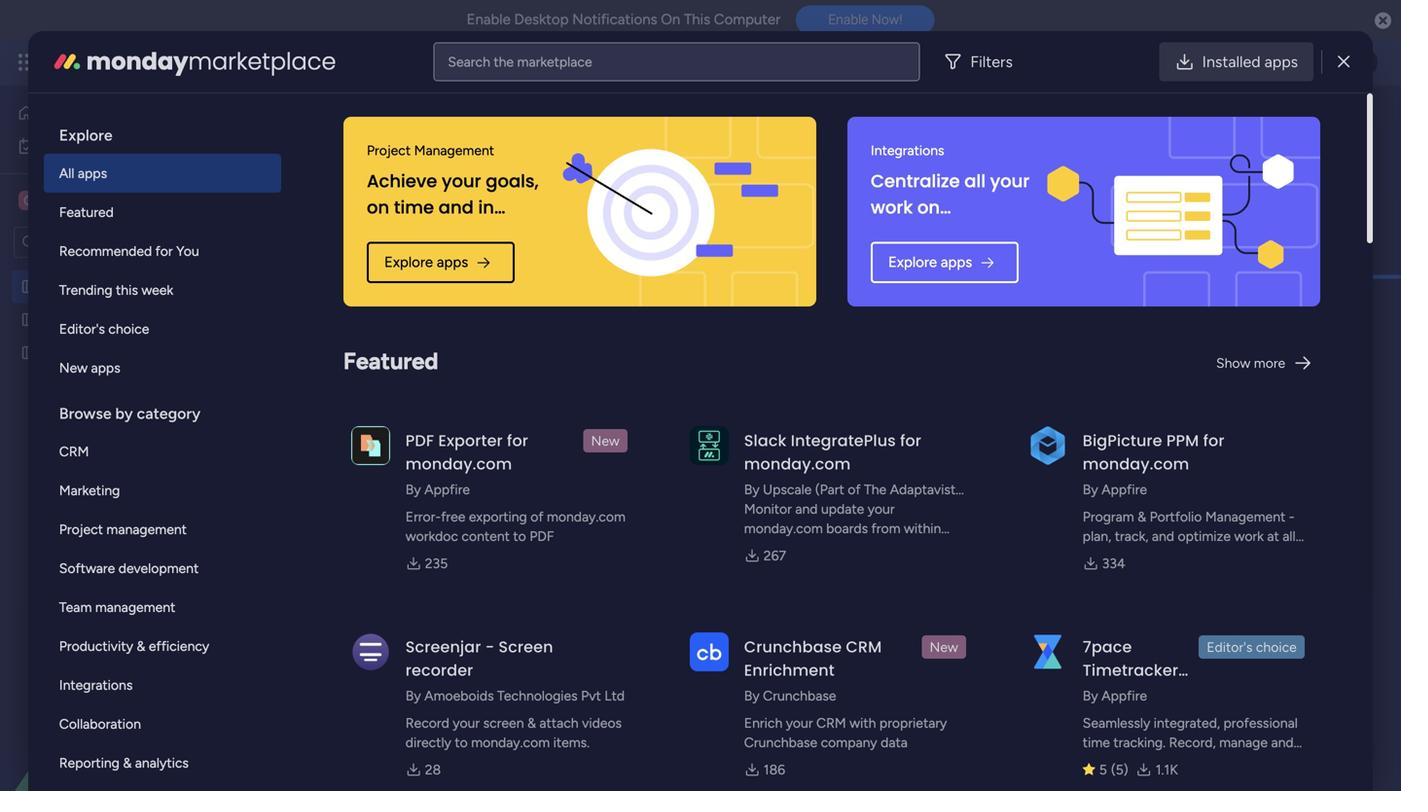 Task type: describe. For each thing, give the bounding box(es) containing it.
digital inside list box
[[46, 278, 84, 295]]

work inside centralize all your work on monday.com
[[871, 195, 913, 220]]

record your screen & attach videos directly to monday.com items.
[[406, 715, 622, 751]]

in inside program & portfolio management - plan, track, and optimize work at all levels in any agile or hybrid framework
[[1120, 547, 1131, 564]]

chart
[[872, 306, 922, 331]]

software
[[59, 560, 115, 576]]

0 horizontal spatial marketplace
[[188, 45, 336, 78]]

show more button
[[1208, 347, 1320, 378]]

directly
[[406, 734, 451, 751]]

show
[[1216, 355, 1251, 371]]

integrateplus
[[791, 430, 896, 451]]

lottie animation image
[[0, 594, 248, 791]]

seamlessly integrated, professional time tracking. record, manage and report without the extra work.
[[1083, 715, 1298, 770]]

235
[[425, 555, 448, 572]]

monday.com up tracking. on the right of page
[[1083, 706, 1189, 728]]

crm inside option
[[59, 443, 89, 460]]

package
[[434, 147, 485, 164]]

2024
[[394, 350, 426, 367]]

and inside monitor and update your monday.com boards from within slack
[[795, 501, 818, 517]]

show board description image
[[825, 113, 848, 132]]

banner logo image for your
[[1044, 117, 1297, 306]]

& inside the record your screen & attach videos directly to monday.com items.
[[527, 715, 536, 731]]

within
[[904, 520, 941, 537]]

app logo image for program & portfolio management - plan, track, and optimize work at all levels in any agile or hybrid framework
[[1028, 426, 1067, 465]]

project management
[[59, 521, 187, 538]]

analytics
[[135, 755, 189, 771]]

trending this week option
[[44, 270, 281, 309]]

crunchbase inside crunchbase crm enrichment
[[744, 636, 842, 658]]

record
[[406, 715, 449, 731]]

28
[[425, 761, 441, 778]]

apps down "add"
[[436, 253, 468, 271]]

editor's inside option
[[59, 321, 105, 337]]

all
[[59, 165, 74, 181]]

for for bigpicture ppm for monday.com by appfire
[[1203, 430, 1225, 451]]

creative requests
[[46, 311, 153, 328]]

achieve your goals, on time and in budget
[[367, 169, 538, 246]]

adaptavist
[[890, 481, 956, 498]]

new apps
[[59, 360, 120, 376]]

project management option
[[44, 510, 281, 549]]

lottie animation element
[[0, 594, 248, 791]]

invite
[[1273, 114, 1307, 131]]

browse by category
[[59, 404, 201, 423]]

professional
[[1223, 715, 1298, 731]]

marketing
[[59, 482, 120, 499]]

1 horizontal spatial (dam)
[[712, 101, 811, 144]]

exporting
[[469, 508, 527, 525]]

pdf inside pdf exporter for monday.com
[[406, 430, 434, 451]]

levels
[[1083, 547, 1117, 564]]

project for project management
[[59, 521, 103, 538]]

more
[[827, 146, 858, 163]]

centralize all your work on monday.com
[[871, 169, 1030, 246]]

recommended
[[59, 243, 152, 259]]

1 horizontal spatial integrations
[[871, 142, 944, 159]]

/ for 1
[[1310, 114, 1315, 131]]

7pace
[[1083, 636, 1132, 658]]

computer
[[714, 11, 780, 28]]

- inside the "screenjar - screen recorder by amoeboids technologies pvt ltd"
[[485, 636, 494, 658]]

numbers
[[323, 726, 405, 751]]

by up enrich
[[744, 687, 760, 704]]

app logo image for enrich your crm with proprietary crunchbase company data
[[690, 632, 729, 671]]

monday marketplace image
[[1184, 53, 1204, 72]]

& for efficiency
[[137, 638, 145, 654]]

creative for creative assets
[[45, 191, 105, 210]]

work inside program & portfolio management - plan, track, and optimize work at all levels in any agile or hybrid framework
[[1234, 528, 1264, 544]]

see plans image
[[323, 51, 340, 73]]

whiteboard
[[632, 182, 704, 199]]

1 horizontal spatial editor's
[[1207, 639, 1253, 655]]

enrich your crm with proprietary crunchbase company data
[[744, 715, 947, 751]]

management up development
[[106, 521, 187, 538]]

new apps option
[[44, 348, 281, 387]]

bigpicture
[[1083, 430, 1162, 451]]

development
[[118, 560, 199, 576]]

enable now! button
[[796, 5, 934, 34]]

reporting & analytics option
[[44, 743, 281, 782]]

videos
[[582, 715, 622, 731]]

screen
[[499, 636, 553, 658]]

pdf exporter for monday.com
[[406, 430, 528, 475]]

integrate
[[1037, 182, 1093, 199]]

at
[[1267, 528, 1279, 544]]

your for achieve your goals, on time and in budget
[[442, 169, 481, 194]]

pdf inside error-free exporting of monday.com workdoc content to pdf
[[529, 528, 554, 544]]

or
[[1191, 547, 1204, 564]]

in inside achieve your goals, on time and in budget
[[478, 195, 494, 220]]

appfire inside bigpicture ppm for monday.com by appfire
[[1102, 481, 1147, 498]]

my
[[45, 138, 63, 154]]

requests
[[101, 311, 153, 328]]

of inside learn more about this package of templates here: https://youtu.be/9x6_kyyrn_e see more
[[489, 147, 502, 164]]

now!
[[872, 11, 902, 27]]

your inside monitor and update your monday.com boards from within slack
[[868, 501, 895, 517]]

enable for enable desktop notifications on this computer
[[467, 11, 511, 28]]

by inside the "screenjar - screen recorder by amoeboids technologies pvt ltd"
[[406, 687, 421, 704]]

today button
[[610, 302, 664, 335]]

management up productivity & efficiency
[[95, 599, 175, 615]]

0 vertical spatial digital asset management (dam)
[[296, 101, 811, 144]]

2
[[1308, 182, 1315, 199]]

browse by category heading
[[44, 387, 281, 432]]

person
[[664, 234, 706, 251]]

for for pdf exporter for monday.com
[[507, 430, 528, 451]]

0 vertical spatial digital
[[296, 101, 393, 144]]

pvt
[[581, 687, 601, 704]]

program
[[1083, 508, 1134, 525]]

software development
[[59, 560, 199, 576]]

and inside program & portfolio management - plan, track, and optimize work at all levels in any agile or hybrid framework
[[1152, 528, 1174, 544]]

invite / 1 button
[[1237, 107, 1333, 138]]

apps down centralize all your work on monday.com
[[941, 253, 972, 271]]

by up error-
[[406, 481, 421, 498]]

Numbers field
[[318, 726, 410, 752]]

monday.com inside monitor and update your monday.com boards from within slack
[[744, 520, 823, 537]]

by inside slack integrateplus for monday.com by upscale (part of the adaptavist group)
[[744, 481, 760, 498]]

recorder
[[406, 659, 473, 681]]

monitor and update your monday.com boards from within slack
[[744, 501, 941, 556]]

v2 v sign image
[[488, 439, 504, 463]]

marketing option
[[44, 471, 281, 510]]

management up here:
[[491, 101, 704, 144]]

/ for 2
[[1299, 182, 1304, 199]]

angle down image
[[384, 235, 393, 250]]

crm inside crunchbase crm enrichment
[[846, 636, 882, 658]]

work inside option
[[67, 138, 96, 154]]

by
[[115, 404, 133, 423]]

for for slack integrateplus for monday.com by upscale (part of the adaptavist group)
[[900, 430, 921, 451]]

filters
[[970, 53, 1013, 71]]

1 horizontal spatial choice
[[1256, 639, 1297, 655]]

my work
[[45, 138, 96, 154]]

add widget button
[[415, 227, 531, 258]]

by up 'seamlessly' at the bottom of the page
[[1083, 687, 1098, 704]]

installed
[[1202, 53, 1261, 71]]

agile
[[1159, 547, 1188, 564]]

update
[[821, 501, 864, 517]]

ltd
[[604, 687, 625, 704]]

for inside option
[[155, 243, 173, 259]]

and inside achieve your goals, on time and in budget
[[438, 195, 474, 220]]

& for analytics
[[123, 755, 132, 771]]

Search field
[[564, 229, 622, 256]]

proprietary
[[879, 715, 947, 731]]

amoeboids
[[424, 687, 494, 704]]

monday.com inside error-free exporting of monday.com workdoc content to pdf
[[547, 508, 626, 525]]

centralize
[[871, 169, 960, 194]]

Battery field
[[593, 726, 667, 752]]

(part
[[815, 481, 844, 498]]

activity
[[1144, 114, 1192, 131]]

banner logo image for goals,
[[540, 117, 793, 306]]

this
[[684, 11, 710, 28]]

management left the see plans image
[[196, 51, 302, 73]]

workload inside field
[[323, 306, 408, 331]]

monday.com inside bigpicture ppm for monday.com by appfire
[[1083, 453, 1189, 475]]

trending this week
[[59, 282, 173, 298]]

0 vertical spatial asset
[[401, 101, 483, 144]]

track,
[[1115, 528, 1148, 544]]

widget
[[480, 234, 522, 251]]

monday for monday marketplace
[[86, 45, 188, 78]]

learn more about this package of templates here: https://youtu.be/9x6_kyyrn_e see more
[[298, 146, 858, 164]]

time inside seamlessly integrated, professional time tracking. record, manage and report without the extra work.
[[1083, 734, 1110, 751]]

editor's choice option
[[44, 309, 281, 348]]

free
[[441, 508, 465, 525]]

add
[[451, 234, 476, 251]]

1 vertical spatial crunchbase
[[763, 687, 836, 704]]

goals,
[[486, 169, 538, 194]]

exporter
[[438, 430, 503, 451]]

monday.com inside slack integrateplus for monday.com by upscale (part of the adaptavist group)
[[744, 453, 851, 475]]

explore for centralize all your work on monday.com
[[888, 253, 937, 271]]

explore apps for time
[[384, 253, 468, 271]]

1
[[1319, 114, 1324, 131]]

team workload
[[419, 182, 512, 199]]

featured inside featured option
[[59, 204, 114, 220]]

screen
[[483, 715, 524, 731]]

framework
[[1083, 567, 1148, 583]]

productivity
[[59, 638, 133, 654]]

of inside error-free exporting of monday.com workdoc content to pdf
[[530, 508, 543, 525]]

management inside program & portfolio management - plan, track, and optimize work at all levels in any agile or hybrid framework
[[1205, 508, 1286, 525]]

list box containing digital asset management (dam)
[[0, 266, 248, 632]]

by crunchbase
[[744, 687, 836, 704]]

all inside program & portfolio management - plan, track, and optimize work at all levels in any agile or hybrid framework
[[1283, 528, 1296, 544]]

monday work management
[[87, 51, 302, 73]]

explore apps for on
[[888, 253, 972, 271]]

public board image for creative requests
[[20, 310, 39, 329]]



Task type: vqa. For each thing, say whether or not it's contained in the screenshot.


Task type: locate. For each thing, give the bounding box(es) containing it.
1 horizontal spatial management
[[1205, 508, 1286, 525]]

week
[[141, 282, 173, 298]]

more inside button
[[1254, 355, 1285, 371]]

2 public board image from the top
[[20, 343, 39, 362]]

your down amoeboids
[[453, 715, 480, 731]]

battery
[[597, 726, 662, 751]]

1 slack from the top
[[744, 430, 787, 451]]

1 horizontal spatial in
[[1120, 547, 1131, 564]]

in left any
[[1120, 547, 1131, 564]]

0 vertical spatial editor's
[[59, 321, 105, 337]]

monday.com up the upscale
[[744, 453, 851, 475]]

list box
[[44, 109, 281, 791], [0, 266, 248, 632]]

0 vertical spatial pdf
[[406, 430, 434, 451]]

management
[[414, 142, 494, 159], [1205, 508, 1286, 525]]

monday.com right exporting
[[547, 508, 626, 525]]

2 horizontal spatial explore
[[888, 253, 937, 271]]

your for record your screen & attach videos directly to monday.com items.
[[453, 715, 480, 731]]

workspace selection element
[[18, 189, 156, 212]]

by up group)
[[744, 481, 760, 498]]

0 vertical spatial crm
[[59, 443, 89, 460]]

0 vertical spatial creative
[[45, 191, 105, 210]]

editor's choice up the "homepage"
[[59, 321, 149, 337]]

work up explore heading
[[157, 51, 192, 73]]

all apps
[[59, 165, 107, 181]]

explore up chart
[[888, 253, 937, 271]]

dapulse close image
[[1375, 11, 1391, 31]]

digital up learn
[[296, 101, 393, 144]]

-
[[1289, 508, 1295, 525], [485, 636, 494, 658]]

2 explore apps from the left
[[888, 253, 972, 271]]

team inside option
[[59, 599, 92, 615]]

collaborative whiteboard button
[[527, 175, 704, 206]]

public board image
[[20, 310, 39, 329], [20, 343, 39, 362]]

management up at
[[1205, 508, 1286, 525]]

0 vertical spatial the
[[494, 54, 514, 70]]

in up the add widget
[[478, 195, 494, 220]]

apps right all
[[78, 165, 107, 181]]

7pace timetracker for monday.com
[[1083, 636, 1189, 728]]

to for content
[[513, 528, 526, 544]]

to inside error-free exporting of monday.com workdoc content to pdf
[[513, 528, 526, 544]]

& left attach
[[527, 715, 536, 731]]

all apps option
[[44, 154, 281, 193]]

in
[[478, 195, 494, 220], [1120, 547, 1131, 564]]

apps down creative requests
[[91, 360, 120, 376]]

assets
[[109, 191, 154, 210]]

1 vertical spatial creative
[[46, 311, 97, 328]]

software development option
[[44, 549, 281, 588]]

/ left the '2'
[[1299, 182, 1304, 199]]

explore down angle down image
[[384, 253, 433, 271]]

featured up 'search in workspace' field
[[59, 204, 114, 220]]

0 vertical spatial choice
[[108, 321, 149, 337]]

0 vertical spatial slack
[[744, 430, 787, 451]]

hybrid
[[1207, 547, 1245, 564]]

0 vertical spatial of
[[489, 147, 502, 164]]

(dam) up see
[[712, 101, 811, 144]]

work down centralize at right top
[[871, 195, 913, 220]]

choice inside option
[[108, 321, 149, 337]]

1 vertical spatial project
[[59, 521, 103, 538]]

1 horizontal spatial to
[[513, 528, 526, 544]]

app logo image for record your screen & attach videos directly to monday.com items.
[[351, 632, 390, 671]]

bigpicture ppm for monday.com by appfire
[[1083, 430, 1225, 498]]

optimize
[[1178, 528, 1231, 544]]

your for enrich your crm with proprietary crunchbase company data
[[786, 715, 813, 731]]

to down exporting
[[513, 528, 526, 544]]

1 vertical spatial more
[[1254, 355, 1285, 371]]

c
[[23, 192, 33, 209]]

/ inside button
[[1310, 114, 1315, 131]]

to inside the record your screen & attach videos directly to monday.com items.
[[455, 734, 468, 751]]

your up from
[[868, 501, 895, 517]]

0 horizontal spatial digital asset management (dam)
[[46, 278, 247, 295]]

management up team workload button
[[414, 142, 494, 159]]

crm option
[[44, 432, 281, 471]]

technologies
[[497, 687, 578, 704]]

appfire for 7pace
[[1102, 687, 1147, 704]]

management down recommended for you option
[[123, 278, 204, 295]]

monday.com down screen
[[471, 734, 550, 751]]

this up requests
[[116, 282, 138, 298]]

1 horizontal spatial enable
[[828, 11, 868, 27]]

crm inside enrich your crm with proprietary crunchbase company data
[[816, 715, 846, 731]]

for for 7pace timetracker for monday.com
[[1083, 683, 1104, 704]]

0 horizontal spatial editor's choice
[[59, 321, 149, 337]]

extra
[[1198, 754, 1228, 770]]

app logo image for error-free exporting of monday.com workdoc content to pdf
[[351, 426, 390, 465]]

2 vertical spatial of
[[530, 508, 543, 525]]

new inside "button"
[[303, 234, 331, 251]]

collaborative
[[548, 182, 629, 199]]

time down achieve
[[394, 195, 434, 220]]

new
[[303, 234, 331, 251], [59, 360, 88, 376], [591, 432, 620, 449], [930, 639, 958, 655]]

0 vertical spatial more
[[335, 147, 366, 164]]

0 vertical spatial -
[[1289, 508, 1295, 525]]

digital asset management (dam) up requests
[[46, 278, 247, 295]]

items.
[[553, 734, 590, 751]]

add view image
[[907, 184, 915, 198]]

1 vertical spatial workload
[[323, 306, 408, 331]]

crunchbase inside enrich your crm with proprietary crunchbase company data
[[744, 734, 817, 751]]

filter
[[754, 234, 785, 251]]

team inside button
[[419, 182, 451, 199]]

view
[[850, 182, 881, 199]]

Map field
[[1140, 726, 1190, 752]]

project inside option
[[59, 521, 103, 538]]

0 horizontal spatial team
[[59, 599, 92, 615]]

choice up the professional at the bottom right of page
[[1256, 639, 1297, 655]]

enable inside button
[[828, 11, 868, 27]]

for up 'seamlessly' at the bottom of the page
[[1083, 683, 1104, 704]]

explore apps down budget
[[384, 253, 468, 271]]

activity button
[[1137, 107, 1229, 138]]

by
[[406, 481, 421, 498], [744, 481, 760, 498], [1083, 481, 1098, 498], [406, 687, 421, 704], [744, 687, 760, 704], [1083, 687, 1098, 704]]

search the marketplace
[[448, 54, 592, 70]]

team for team workload
[[419, 182, 451, 199]]

crunchbase down enrich
[[744, 734, 817, 751]]

of up goals,
[[489, 147, 502, 164]]

0 horizontal spatial by appfire
[[406, 481, 470, 498]]

more dots image
[[784, 732, 798, 746]]

monday.com down bigpicture
[[1083, 453, 1189, 475]]

you
[[176, 243, 199, 259]]

apps inside installed apps button
[[1264, 53, 1298, 71]]

1 horizontal spatial time
[[1083, 734, 1110, 751]]

0 vertical spatial time
[[394, 195, 434, 220]]

slack inside slack integrateplus for monday.com by upscale (part of the adaptavist group)
[[744, 430, 787, 451]]

0 vertical spatial project
[[367, 142, 411, 159]]

2 on from the left
[[917, 195, 940, 220]]

2 vertical spatial asset
[[88, 278, 120, 295]]

more for show
[[1254, 355, 1285, 371]]

0 horizontal spatial pdf
[[406, 430, 434, 451]]

slack integrateplus for monday.com by upscale (part of the adaptavist group)
[[744, 430, 956, 517]]

featured down workload field
[[343, 347, 438, 375]]

public board image left website
[[20, 343, 39, 362]]

time
[[394, 195, 434, 220], [1083, 734, 1110, 751]]

1 explore apps from the left
[[384, 253, 468, 271]]

public board image down public board image
[[20, 310, 39, 329]]

Workload field
[[318, 306, 413, 331]]

creative for creative requests
[[46, 311, 97, 328]]

for inside 7pace timetracker for monday.com
[[1083, 683, 1104, 704]]

for inside bigpicture ppm for monday.com by appfire
[[1203, 430, 1225, 451]]

more dots image
[[510, 732, 523, 746]]

team management option
[[44, 588, 281, 627]]

1 vertical spatial integrations
[[59, 677, 133, 693]]

1 vertical spatial digital asset management (dam)
[[46, 278, 247, 295]]

0 vertical spatial /
[[1310, 114, 1315, 131]]

this inside learn more about this package of templates here: https://youtu.be/9x6_kyyrn_e see more
[[409, 147, 431, 164]]

1 vertical spatial featured
[[343, 347, 438, 375]]

2 slack from the top
[[744, 540, 776, 556]]

1 vertical spatial slack
[[744, 540, 776, 556]]

the right search
[[494, 54, 514, 70]]

Countdown field
[[867, 726, 980, 752]]

project up software
[[59, 521, 103, 538]]

explore apps
[[384, 253, 468, 271], [888, 253, 972, 271]]

0 horizontal spatial all
[[964, 169, 986, 194]]

banner logo image
[[540, 117, 793, 306], [1044, 117, 1297, 306]]

error-
[[406, 508, 441, 525]]

1 vertical spatial crm
[[846, 636, 882, 658]]

2 horizontal spatial of
[[848, 481, 861, 498]]

Chart field
[[867, 306, 927, 331]]

portfolio
[[1150, 508, 1202, 525]]

1 vertical spatial digital
[[46, 278, 84, 295]]

on up budget
[[367, 195, 389, 220]]

and up "add"
[[438, 195, 474, 220]]

monday for monday work management
[[87, 51, 153, 73]]

asset inside list box
[[88, 278, 120, 295]]

crunchbase down enrichment
[[763, 687, 836, 704]]

&
[[1138, 508, 1146, 525], [137, 638, 145, 654], [527, 715, 536, 731], [123, 755, 132, 771]]

creative inside the workspace selection element
[[45, 191, 105, 210]]

featured option
[[44, 193, 281, 232]]

and down the professional at the bottom right of page
[[1271, 734, 1294, 751]]

& left efficiency
[[137, 638, 145, 654]]

appfire for pdf
[[424, 481, 470, 498]]

with
[[850, 715, 876, 731]]

by appfire for exporter
[[406, 481, 470, 498]]

by up record
[[406, 687, 421, 704]]

1 enable from the left
[[467, 11, 511, 28]]

option
[[0, 269, 248, 273]]

digital right public board image
[[46, 278, 84, 295]]

/ left 1
[[1310, 114, 1315, 131]]

explore heading
[[44, 109, 281, 154]]

0 horizontal spatial time
[[394, 195, 434, 220]]

on right add view icon
[[917, 195, 940, 220]]

explore apps down centralize all your work on monday.com
[[888, 253, 972, 271]]

more inside learn more about this package of templates here: https://youtu.be/9x6_kyyrn_e see more
[[335, 147, 366, 164]]

monitor
[[744, 501, 792, 517]]

0 vertical spatial editor's choice
[[59, 321, 149, 337]]

files view button
[[805, 175, 895, 206]]

marketplace
[[188, 45, 336, 78], [517, 54, 592, 70]]

choice up the "homepage"
[[108, 321, 149, 337]]

of right exporting
[[530, 508, 543, 525]]

and inside seamlessly integrated, professional time tracking. record, manage and report without the extra work.
[[1271, 734, 1294, 751]]

2 enable from the left
[[828, 11, 868, 27]]

1 vertical spatial public board image
[[20, 343, 39, 362]]

digital
[[296, 101, 393, 144], [46, 278, 84, 295]]

list box containing explore
[[44, 109, 281, 791]]

1 banner logo image from the left
[[540, 117, 793, 306]]

creative
[[45, 191, 105, 210], [46, 311, 97, 328]]

show more
[[1216, 355, 1285, 371]]

all
[[964, 169, 986, 194], [1283, 528, 1296, 544]]

for inside slack integrateplus for monday.com by upscale (part of the adaptavist group)
[[900, 430, 921, 451]]

(dam) right week
[[207, 278, 247, 295]]

1 public board image from the top
[[20, 310, 39, 329]]

map
[[1145, 726, 1185, 751]]

0 horizontal spatial choice
[[108, 321, 149, 337]]

john smith image
[[1347, 47, 1378, 78]]

1 vertical spatial editor's choice
[[1207, 639, 1297, 655]]

time inside achieve your goals, on time and in budget
[[394, 195, 434, 220]]

1 horizontal spatial marketplace
[[517, 54, 592, 70]]

0 horizontal spatial featured
[[59, 204, 114, 220]]

budget
[[367, 221, 431, 246]]

recommended for you option
[[44, 232, 281, 270]]

digital asset management (dam) up templates
[[296, 101, 811, 144]]

by appfire for timetracker
[[1083, 687, 1147, 704]]

1 horizontal spatial all
[[1283, 528, 1296, 544]]

0 horizontal spatial the
[[494, 54, 514, 70]]

collapse board header image
[[1351, 183, 1367, 198]]

monday.com inside the record your screen & attach videos directly to monday.com items.
[[471, 734, 550, 751]]

0 vertical spatial by appfire
[[406, 481, 470, 498]]

arrow down image
[[792, 231, 815, 254]]

to for directly
[[455, 734, 468, 751]]

without
[[1124, 754, 1171, 770]]

editor's choice up the professional at the bottom right of page
[[1207, 639, 1297, 655]]

for right ppm
[[1203, 430, 1225, 451]]

your inside achieve your goals, on time and in budget
[[442, 169, 481, 194]]

on inside centralize all your work on monday.com
[[917, 195, 940, 220]]

crm up with
[[846, 636, 882, 658]]

1 vertical spatial pdf
[[529, 528, 554, 544]]

asset up package
[[401, 101, 483, 144]]

asset left angle down image
[[334, 234, 367, 251]]

asset inside new asset "button"
[[334, 234, 367, 251]]

team
[[419, 182, 451, 199], [59, 599, 92, 615]]

0 horizontal spatial digital
[[46, 278, 84, 295]]

all inside centralize all your work on monday.com
[[964, 169, 986, 194]]

2 vertical spatial crm
[[816, 715, 846, 731]]

program & portfolio management - plan, track, and optimize work at all levels in any agile or hybrid framework
[[1083, 508, 1296, 583]]

app logo image for monitor and update your monday.com boards from within slack
[[690, 426, 729, 465]]

select product image
[[18, 53, 37, 72]]

your inside enrich your crm with proprietary crunchbase company data
[[786, 715, 813, 731]]

workload down package
[[455, 182, 512, 199]]

0 horizontal spatial on
[[367, 195, 389, 220]]

by up the program
[[1083, 481, 1098, 498]]

1 horizontal spatial digital asset management (dam)
[[296, 101, 811, 144]]

monday.com inside pdf exporter for monday.com
[[406, 453, 512, 475]]

2 banner logo image from the left
[[1044, 117, 1297, 306]]

1 vertical spatial all
[[1283, 528, 1296, 544]]

content
[[462, 528, 510, 544]]

1 horizontal spatial by appfire
[[1083, 687, 1147, 704]]

your down package
[[442, 169, 481, 194]]

online
[[717, 182, 756, 199]]

0 horizontal spatial workload
[[323, 306, 408, 331]]

apps inside all apps option
[[78, 165, 107, 181]]

invite members image
[[1141, 53, 1161, 72]]

project up achieve
[[367, 142, 411, 159]]

explore
[[59, 126, 113, 144], [384, 253, 433, 271], [888, 253, 937, 271]]

0 horizontal spatial explore apps
[[384, 253, 468, 271]]

homepage
[[99, 344, 164, 361]]

of left the
[[848, 481, 861, 498]]

any
[[1134, 547, 1156, 564]]

the inside seamlessly integrated, professional time tracking. record, manage and report without the extra work.
[[1174, 754, 1195, 770]]

new asset
[[303, 234, 367, 251]]

0 horizontal spatial to
[[455, 734, 468, 751]]

1 horizontal spatial workload
[[455, 182, 512, 199]]

apps right 'search everything' icon
[[1264, 53, 1298, 71]]

the down record, on the right of the page
[[1174, 754, 1195, 770]]

learn
[[298, 147, 331, 164]]

more right show at the right top of the page
[[1254, 355, 1285, 371]]

your inside centralize all your work on monday.com
[[990, 169, 1030, 194]]

1 vertical spatial (dam)
[[207, 278, 247, 295]]

more up main table button
[[335, 147, 366, 164]]

0 horizontal spatial asset
[[88, 278, 120, 295]]

time up the report
[[1083, 734, 1110, 751]]

0 horizontal spatial enable
[[467, 11, 511, 28]]

my work option
[[12, 130, 236, 162]]

integrations option
[[44, 665, 281, 704]]

1 vertical spatial in
[[1120, 547, 1131, 564]]

enable now!
[[828, 11, 902, 27]]

all right centralize at right top
[[964, 169, 986, 194]]

by appfire up error-
[[406, 481, 470, 498]]

workload up february
[[323, 306, 408, 331]]

slack down group)
[[744, 540, 776, 556]]

monday.com inside centralize all your work on monday.com
[[871, 221, 990, 246]]

team down project management
[[419, 182, 451, 199]]

334
[[1102, 555, 1125, 572]]

Search in workspace field
[[41, 231, 162, 253]]

this up achieve
[[409, 147, 431, 164]]

1 horizontal spatial on
[[917, 195, 940, 220]]

dapulse x slim image
[[1338, 50, 1350, 73]]

1 horizontal spatial asset
[[334, 234, 367, 251]]

manage
[[1219, 734, 1268, 751]]

editor's choice inside editor's choice option
[[59, 321, 149, 337]]

the
[[494, 54, 514, 70], [1174, 754, 1195, 770]]

the
[[864, 481, 887, 498]]

1 vertical spatial by appfire
[[1083, 687, 1147, 704]]

tracking.
[[1113, 734, 1166, 751]]

0 horizontal spatial management
[[414, 142, 494, 159]]

collaboration
[[59, 716, 141, 732]]

error-free exporting of monday.com workdoc content to pdf
[[406, 508, 626, 544]]

public board image
[[20, 277, 39, 296]]

0 horizontal spatial -
[[485, 636, 494, 658]]

monday.com down exporter
[[406, 453, 512, 475]]

pdf right content
[[529, 528, 554, 544]]

editor's choice
[[59, 321, 149, 337], [1207, 639, 1297, 655]]

0 horizontal spatial explore
[[59, 126, 113, 144]]

on inside achieve your goals, on time and in budget
[[367, 195, 389, 220]]

for left you
[[155, 243, 173, 259]]

more for learn
[[335, 147, 366, 164]]

integrations up centralize at right top
[[871, 142, 944, 159]]

company
[[821, 734, 877, 751]]

Digital asset management (DAM) field
[[291, 101, 816, 144]]

0 vertical spatial team
[[419, 182, 451, 199]]

1 horizontal spatial of
[[530, 508, 543, 525]]

new inside option
[[59, 360, 88, 376]]

1.1k
[[1156, 761, 1178, 778]]

monday marketplace image
[[51, 46, 83, 77]]

this inside trending this week option
[[116, 282, 138, 298]]

team down software
[[59, 599, 92, 615]]

collaboration option
[[44, 704, 281, 743]]

integrated,
[[1154, 715, 1220, 731]]

editor's up the professional at the bottom right of page
[[1207, 639, 1253, 655]]

- inside program & portfolio management - plan, track, and optimize work at all levels in any agile or hybrid framework
[[1289, 508, 1295, 525]]

creative down trending
[[46, 311, 97, 328]]

0 horizontal spatial this
[[116, 282, 138, 298]]

crm down browse
[[59, 443, 89, 460]]

enable
[[467, 11, 511, 28], [828, 11, 868, 27]]

enable for enable now!
[[828, 11, 868, 27]]

enable desktop notifications on this computer
[[467, 11, 780, 28]]

online docs button
[[702, 175, 805, 206]]

0 vertical spatial this
[[409, 147, 431, 164]]

workspace image
[[18, 190, 38, 211]]

0 horizontal spatial project
[[59, 521, 103, 538]]

1 vertical spatial to
[[455, 734, 468, 751]]

crunchbase crm enrichment
[[744, 636, 882, 681]]

0 vertical spatial featured
[[59, 204, 114, 220]]

files view
[[819, 182, 881, 199]]

workload inside button
[[455, 182, 512, 199]]

public board image for website homepage redesign
[[20, 343, 39, 362]]

1 vertical spatial of
[[848, 481, 861, 498]]

slack inside monitor and update your monday.com boards from within slack
[[744, 540, 776, 556]]

your inside the record your screen & attach videos directly to monday.com items.
[[453, 715, 480, 731]]

1 vertical spatial asset
[[334, 234, 367, 251]]

enable up search
[[467, 11, 511, 28]]

digital asset management (dam) inside list box
[[46, 278, 247, 295]]

app logo image
[[351, 426, 390, 465], [690, 426, 729, 465], [1028, 426, 1067, 465], [351, 632, 390, 671], [690, 632, 729, 671], [1028, 632, 1067, 671]]

0 vertical spatial workload
[[455, 182, 512, 199]]

1 horizontal spatial digital
[[296, 101, 393, 144]]

0 vertical spatial management
[[414, 142, 494, 159]]

project for project management
[[367, 142, 411, 159]]

1 horizontal spatial more
[[1254, 355, 1285, 371]]

enrichment
[[744, 659, 835, 681]]

creative inside list box
[[46, 311, 97, 328]]

(5)
[[1111, 761, 1128, 778]]

explore for achieve your goals, on time and in budget
[[384, 253, 433, 271]]

for inside pdf exporter for monday.com
[[507, 430, 528, 451]]

1 horizontal spatial editor's choice
[[1207, 639, 1297, 655]]

productivity & efficiency
[[59, 638, 209, 654]]

add to favorites image
[[858, 112, 878, 132]]

table
[[358, 182, 390, 199]]

help image
[[1275, 53, 1294, 72]]

filters button
[[935, 42, 1028, 81]]

for up the adaptavist
[[900, 430, 921, 451]]

1 horizontal spatial featured
[[343, 347, 438, 375]]

1 horizontal spatial explore
[[384, 253, 433, 271]]

appfire up the program
[[1102, 481, 1147, 498]]

integrations down productivity
[[59, 677, 133, 693]]

today
[[618, 310, 655, 327]]

work.
[[1232, 754, 1264, 770]]

1 horizontal spatial -
[[1289, 508, 1295, 525]]

slack
[[744, 430, 787, 451], [744, 540, 776, 556]]

of inside slack integrateplus for monday.com by upscale (part of the adaptavist group)
[[848, 481, 861, 498]]

apps inside new apps option
[[91, 360, 120, 376]]

all right at
[[1283, 528, 1296, 544]]

files
[[819, 182, 847, 199]]

integrations inside integrations option
[[59, 677, 133, 693]]

crunchbase up enrichment
[[744, 636, 842, 658]]

crm up the company
[[816, 715, 846, 731]]

appfire up free
[[424, 481, 470, 498]]

1 horizontal spatial the
[[1174, 754, 1195, 770]]

map region
[[1112, 763, 1369, 791]]

monday marketplace
[[86, 45, 336, 78]]

to right directly
[[455, 734, 468, 751]]

asset up creative requests
[[88, 278, 120, 295]]

productivity & efficiency option
[[44, 627, 281, 665]]

featured
[[59, 204, 114, 220], [343, 347, 438, 375]]

0 horizontal spatial more
[[335, 147, 366, 164]]

1 on from the left
[[367, 195, 389, 220]]

upscale
[[763, 481, 812, 498]]

team for team management
[[59, 599, 92, 615]]

plan,
[[1083, 528, 1111, 544]]

0 vertical spatial in
[[478, 195, 494, 220]]

& for portfolio
[[1138, 508, 1146, 525]]

1 horizontal spatial project
[[367, 142, 411, 159]]

& inside program & portfolio management - plan, track, and optimize work at all levels in any agile or hybrid framework
[[1138, 508, 1146, 525]]

new asset button
[[295, 227, 374, 258]]

1 horizontal spatial banner logo image
[[1044, 117, 1297, 306]]

0 horizontal spatial (dam)
[[207, 278, 247, 295]]

by inside bigpicture ppm for monday.com by appfire
[[1083, 481, 1098, 498]]

explore up all apps on the top of page
[[59, 126, 113, 144]]

search everything image
[[1232, 53, 1251, 72]]

0 vertical spatial (dam)
[[712, 101, 811, 144]]

1 horizontal spatial /
[[1310, 114, 1315, 131]]

invite / 1
[[1273, 114, 1324, 131]]

your up more dots image in the bottom right of the page
[[786, 715, 813, 731]]

see more link
[[798, 145, 860, 164]]

explore inside heading
[[59, 126, 113, 144]]

app logo image for seamlessly integrated, professional time tracking. record, manage and report without the extra work.
[[1028, 632, 1067, 671]]



